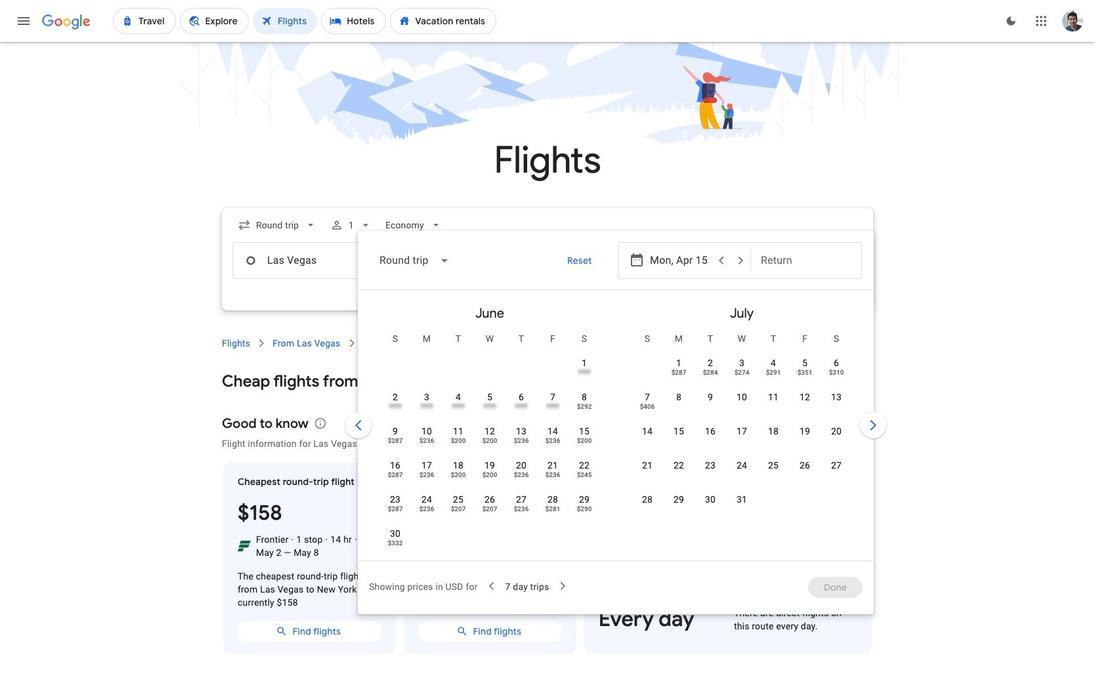 Task type: locate. For each thing, give the bounding box(es) containing it.
, 207 us dollars element
[[451, 506, 466, 513], [483, 506, 497, 513]]

, 236 us dollars element up 'thursday, june 27, 2024' "element" at the bottom left
[[514, 472, 529, 479]]

sunday, june 30, 2024 element
[[390, 527, 401, 541]]

thursday, june 20, 2024 element
[[516, 459, 527, 472]]

wednesday, july 3, 2024 element
[[740, 357, 745, 370]]

, 290 us dollars element
[[577, 506, 592, 513]]

sunday, june 9, 2024 element
[[393, 425, 398, 438]]

, 287 us dollars element up sunday, june 16, 2024 element
[[388, 438, 403, 445]]

, 236 us dollars element up monday, june 17, 2024 element
[[419, 438, 434, 445]]

row up wednesday, july 24, 2024 element
[[632, 419, 853, 457]]

saturday, june 1, 2024 element
[[582, 357, 587, 370]]

, 236 us dollars element up monday, june 24, 2024 element
[[419, 472, 434, 479]]

Return text field
[[761, 243, 852, 278], [761, 243, 852, 278]]

, 236 us dollars element up friday, june 28, 2024 'element'
[[546, 472, 561, 479]]

, 200 us dollars element up saturday, june 22, 2024 element at the bottom right of the page
[[577, 438, 592, 445]]

, 236 us dollars element for the friday, june 14, 2024 element
[[546, 438, 561, 445]]

grid
[[364, 296, 868, 569]]

, 200 us dollars element up the wednesday, june 26, 2024 element
[[483, 472, 497, 479]]

None field
[[233, 213, 323, 237], [381, 213, 448, 237], [369, 245, 460, 277], [233, 213, 323, 237], [381, 213, 448, 237], [369, 245, 460, 277]]

, 200 us dollars element for tuesday, june 18, 2024 element
[[451, 472, 466, 479]]

row up the wednesday, june 26, 2024 element
[[380, 453, 600, 491]]

, 200 us dollars element for saturday, june 15, 2024 "element"
[[577, 438, 592, 445]]

tuesday, june 18, 2024 element
[[453, 459, 464, 472]]

, 236 us dollars element for 'thursday, june 27, 2024' "element" at the bottom left
[[514, 506, 529, 513]]

saturday, june 29, 2024 element
[[579, 493, 590, 506]]

1 row group from the left
[[364, 296, 616, 559]]

Departure text field
[[650, 243, 741, 278]]

change appearance image
[[996, 5, 1027, 37]]

, 236 us dollars element left , 281 us dollars element on the bottom of page
[[514, 506, 529, 513]]

, 291 us dollars element
[[766, 370, 781, 376]]

, 207 us dollars element right tuesday, june 25, 2024 element
[[483, 506, 497, 513]]

sunday, june 2, 2024 element
[[393, 391, 398, 404]]

sunday, june 16, 2024 element
[[390, 459, 401, 472]]

thursday, july 25, 2024 element
[[768, 459, 779, 472]]

1  image from the left
[[291, 533, 294, 546]]

, 207 us dollars element for the wednesday, june 26, 2024 element
[[483, 506, 497, 513]]

, 287 us dollars element
[[672, 370, 687, 376], [388, 438, 403, 445], [388, 472, 403, 479], [388, 506, 403, 513]]

, 236 us dollars element right sunday, june 23, 2024 element on the left of the page
[[419, 506, 434, 513]]

row group
[[364, 296, 616, 559], [616, 296, 868, 556]]

row down wednesday, june 19, 2024 element
[[380, 487, 600, 525]]

, 287 us dollars element up sunday, june 30, 2024 element
[[388, 506, 403, 513]]

, 236 us dollars element
[[419, 438, 434, 445], [514, 438, 529, 445], [546, 438, 561, 445], [419, 472, 434, 479], [514, 472, 529, 479], [546, 472, 561, 479], [419, 506, 434, 513], [514, 506, 529, 513]]

, 200 us dollars element for wednesday, june 19, 2024 element
[[483, 472, 497, 479]]

, 200 us dollars element up tuesday, june 18, 2024 element
[[451, 438, 466, 445]]

tuesday, july 16, 2024 element
[[705, 425, 716, 438]]

cell
[[790, 352, 821, 384], [821, 352, 853, 384], [790, 386, 821, 418], [821, 386, 853, 418], [790, 420, 821, 452], [821, 420, 853, 452], [790, 455, 821, 486], [821, 455, 853, 486]]

, 200 us dollars element up wednesday, june 19, 2024 element
[[483, 438, 497, 445]]

tuesday, july 9, 2024 element
[[708, 391, 713, 404]]

, 200 us dollars element
[[451, 438, 466, 445], [483, 438, 497, 445], [577, 438, 592, 445], [451, 472, 466, 479], [483, 472, 497, 479]]

previous image
[[343, 410, 374, 441]]

, 287 us dollars element up sunday, june 23, 2024 element on the left of the page
[[388, 472, 403, 479]]

1 , 207 us dollars element from the left
[[451, 506, 466, 513]]

row up wednesday, june 19, 2024 element
[[380, 419, 600, 457]]

, 236 us dollars element for thursday, june 13, 2024 element
[[514, 438, 529, 445]]

, 236 us dollars element up thursday, june 20, 2024 element
[[514, 438, 529, 445]]

, 332 us dollars element
[[388, 541, 403, 547]]

thursday, june 27, 2024 element
[[516, 493, 527, 506]]

row up wednesday, july 31, 2024 element
[[632, 453, 853, 491]]

1 horizontal spatial , 207 us dollars element
[[483, 506, 497, 513]]

, 207 us dollars element right monday, june 24, 2024 element
[[451, 506, 466, 513]]

sunday, june 23, 2024 element
[[390, 493, 401, 506]]

0 horizontal spatial , 207 us dollars element
[[451, 506, 466, 513]]

saturday, june 8, 2024 element
[[582, 391, 587, 404]]

, 200 us dollars element up tuesday, june 25, 2024 element
[[451, 472, 466, 479]]

monday, july 22, 2024 element
[[674, 459, 684, 472]]

1 horizontal spatial  image
[[325, 533, 328, 546]]

0 horizontal spatial  image
[[291, 533, 294, 546]]

2 , 207 us dollars element from the left
[[483, 506, 497, 513]]

row
[[663, 345, 853, 388], [380, 385, 600, 422], [632, 385, 853, 422], [380, 419, 600, 457], [632, 419, 853, 457], [380, 453, 600, 491], [632, 453, 853, 491], [380, 487, 600, 525], [632, 487, 758, 525]]

, 236 us dollars element up friday, june 21, 2024 element
[[546, 438, 561, 445]]

tuesday, june 25, 2024 element
[[453, 493, 464, 506]]

saturday, june 15, 2024 element
[[579, 425, 590, 438]]

, 406 us dollars element
[[640, 404, 655, 411]]

tuesday, july 2, 2024 element
[[708, 357, 713, 370]]

tuesday, july 30, 2024 element
[[705, 493, 716, 506]]

, 287 us dollars element for sunday, june 16, 2024 element
[[388, 472, 403, 479]]

 image
[[291, 533, 294, 546], [325, 533, 328, 546]]

, 287 us dollars element up the monday, july 8, 2024 element
[[672, 370, 687, 376]]

sunday, july 14, 2024 element
[[642, 425, 653, 438]]

, 287 us dollars element for monday, july 1, 2024 element
[[672, 370, 687, 376]]

 image
[[355, 533, 357, 546]]



Task type: vqa. For each thing, say whether or not it's contained in the screenshot.
'to' at the left of the page
no



Task type: describe. For each thing, give the bounding box(es) containing it.
row up wednesday, july 17, 2024 element
[[632, 385, 853, 422]]

monday, june 3, 2024 element
[[424, 391, 430, 404]]

row down the monday, july 22, 2024 element
[[632, 487, 758, 525]]

tuesday, july 23, 2024 element
[[705, 459, 716, 472]]

saturday, june 22, 2024 element
[[579, 459, 590, 472]]

, 274 us dollars element
[[735, 370, 750, 376]]

wednesday, june 12, 2024 element
[[485, 425, 495, 438]]

tuesday, june 4, 2024 element
[[456, 391, 461, 404]]

thursday, july 11, 2024 element
[[768, 391, 779, 404]]

thursday, july 18, 2024 element
[[768, 425, 779, 438]]

sunday, july 21, 2024 element
[[642, 459, 653, 472]]

monday, june 17, 2024 element
[[422, 459, 432, 472]]

, 207 us dollars element for tuesday, june 25, 2024 element
[[451, 506, 466, 513]]

, 287 us dollars element for sunday, june 9, 2024 element
[[388, 438, 403, 445]]

, 284 us dollars element
[[703, 370, 718, 376]]

, 200 us dollars element for wednesday, june 12, 2024 element
[[483, 438, 497, 445]]

Flight search field
[[212, 208, 889, 615]]

friday, june 21, 2024 element
[[548, 459, 558, 472]]

monday, july 29, 2024 element
[[674, 493, 684, 506]]

friday, june 7, 2024 element
[[550, 391, 556, 404]]

wednesday, july 17, 2024 element
[[737, 425, 748, 438]]

wednesday, july 10, 2024 element
[[737, 391, 748, 404]]

, 281 us dollars element
[[546, 506, 561, 513]]

2  image from the left
[[325, 533, 328, 546]]

row up wednesday, june 12, 2024 element
[[380, 385, 600, 422]]

, 236 us dollars element for monday, june 24, 2024 element
[[419, 506, 434, 513]]

, 236 us dollars element for thursday, june 20, 2024 element
[[514, 472, 529, 479]]

monday, july 1, 2024 element
[[677, 357, 682, 370]]

swap origin and destination. image
[[412, 253, 428, 269]]

friday, june 28, 2024 element
[[548, 493, 558, 506]]

, 292 us dollars element
[[577, 404, 592, 411]]

Where from? text field
[[233, 242, 418, 279]]

, 236 us dollars element for monday, june 17, 2024 element
[[419, 472, 434, 479]]

, 287 us dollars element for sunday, june 23, 2024 element on the left of the page
[[388, 506, 403, 513]]

, 245 us dollars element
[[577, 472, 592, 479]]

tuesday, june 11, 2024 element
[[453, 425, 464, 438]]

row up thursday, july 11, 2024 element
[[663, 345, 853, 388]]

, 236 us dollars element for friday, june 21, 2024 element
[[546, 472, 561, 479]]

thursday, june 6, 2024 element
[[519, 391, 524, 404]]

wednesday, june 26, 2024 element
[[485, 493, 495, 506]]

monday, june 24, 2024 element
[[422, 493, 432, 506]]

2 row group from the left
[[616, 296, 868, 556]]

Departure text field
[[650, 243, 711, 278]]

wednesday, july 24, 2024 element
[[737, 459, 748, 472]]

wednesday, july 31, 2024 element
[[737, 493, 748, 506]]

main menu image
[[16, 13, 32, 29]]

monday, july 15, 2024 element
[[674, 425, 684, 438]]

wednesday, june 5, 2024 element
[[487, 391, 493, 404]]

, 200 us dollars element for the tuesday, june 11, 2024 element
[[451, 438, 466, 445]]

, 236 us dollars element for monday, june 10, 2024 element
[[419, 438, 434, 445]]

wednesday, june 19, 2024 element
[[485, 459, 495, 472]]

sunday, july 28, 2024 element
[[642, 493, 653, 506]]

friday, june 14, 2024 element
[[548, 425, 558, 438]]

grid inside flight search field
[[364, 296, 868, 569]]

thursday, june 13, 2024 element
[[516, 425, 527, 438]]

monday, july 8, 2024 element
[[677, 391, 682, 404]]

sunday, july 7, 2024 element
[[645, 391, 650, 404]]

monday, june 10, 2024 element
[[422, 425, 432, 438]]



